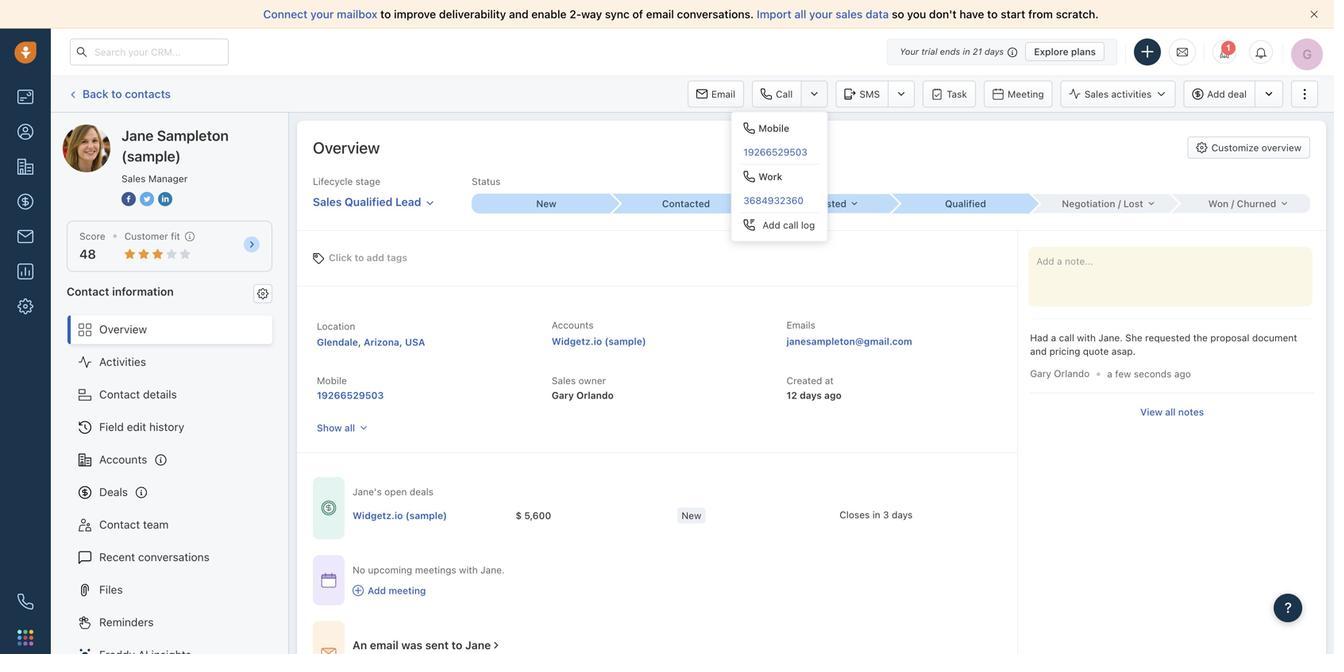 Task type: locate. For each thing, give the bounding box(es) containing it.
call left the log
[[784, 220, 799, 231]]

jane. up asap.
[[1099, 333, 1123, 344]]

1 horizontal spatial in
[[963, 46, 971, 57]]

in inside row
[[873, 510, 881, 521]]

facebook circled image
[[122, 191, 136, 208]]

sync
[[605, 8, 630, 21]]

all right "show"
[[345, 423, 355, 434]]

0 vertical spatial widgetz.io
[[552, 336, 602, 347]]

and left enable
[[509, 8, 529, 21]]

3684932360
[[744, 195, 804, 206]]

won / churned button
[[1171, 194, 1311, 213]]

1 link
[[1213, 40, 1237, 64]]

email right of
[[646, 8, 674, 21]]

connect your mailbox to improve deliverability and enable 2-way sync of email conversations. import all your sales data so you don't have to start from scratch.
[[263, 8, 1099, 21]]

task
[[947, 89, 968, 100]]

1 horizontal spatial add
[[763, 220, 781, 231]]

click
[[329, 252, 352, 263]]

jane right sent
[[465, 639, 491, 652]]

negotiation
[[1063, 198, 1116, 209]]

mobile
[[759, 123, 790, 134], [317, 375, 347, 387]]

ago right seconds
[[1175, 368, 1192, 380]]

1 horizontal spatial your
[[810, 8, 833, 21]]

$ 5,600
[[516, 510, 552, 521]]

accounts up owner
[[552, 320, 594, 331]]

days inside row
[[892, 510, 913, 521]]

contact up the recent
[[99, 518, 140, 532]]

negotiation / lost link
[[1031, 194, 1171, 213]]

container_wx8msf4aqz5i3rn1 image
[[321, 501, 337, 517], [321, 573, 337, 589], [491, 641, 502, 652]]

2 horizontal spatial jane
[[465, 639, 491, 652]]

janesampleton@gmail.com
[[787, 336, 913, 347]]

a left few
[[1108, 368, 1113, 380]]

0 horizontal spatial a
[[1052, 333, 1057, 344]]

call up pricing
[[1060, 333, 1075, 344]]

0 vertical spatial accounts
[[552, 320, 594, 331]]

1 horizontal spatial jane.
[[1099, 333, 1123, 344]]

1 horizontal spatial and
[[1031, 346, 1047, 357]]

1 vertical spatial widgetz.io
[[353, 510, 403, 521]]

notes
[[1179, 407, 1205, 418]]

container_wx8msf4aqz5i3rn1 image left no
[[321, 573, 337, 589]]

and inside had a call with jane. she requested the proposal document and pricing quote asap.
[[1031, 346, 1047, 357]]

to
[[381, 8, 391, 21], [988, 8, 998, 21], [111, 87, 122, 100], [355, 252, 364, 263], [452, 639, 463, 652]]

0 vertical spatial new
[[536, 198, 557, 209]]

a
[[1052, 333, 1057, 344], [1108, 368, 1113, 380]]

status
[[472, 176, 501, 187]]

1 vertical spatial 19266529503 link
[[317, 390, 384, 401]]

1 vertical spatial ago
[[825, 390, 842, 401]]

1 vertical spatial all
[[1166, 407, 1176, 418]]

back
[[83, 87, 109, 100]]

1 vertical spatial mobile
[[317, 375, 347, 387]]

widgetz.io up owner
[[552, 336, 602, 347]]

with right meetings
[[459, 565, 478, 576]]

task button
[[923, 81, 976, 108]]

0 vertical spatial container_wx8msf4aqz5i3rn1 image
[[353, 586, 364, 597]]

orlando
[[1055, 368, 1090, 379], [577, 390, 614, 401]]

of
[[633, 8, 643, 21]]

sampleton
[[122, 124, 177, 137], [157, 127, 229, 144]]

sales up facebook circled image
[[122, 173, 146, 184]]

add for add deal
[[1208, 89, 1226, 100]]

0 vertical spatial orlando
[[1055, 368, 1090, 379]]

information
[[112, 285, 174, 298]]

sales left owner
[[552, 375, 576, 387]]

arizona,
[[364, 337, 403, 348]]

0 horizontal spatial ago
[[825, 390, 842, 401]]

sales activities button
[[1061, 81, 1184, 108], [1061, 81, 1176, 108]]

had a call with jane. she requested the proposal document and pricing quote asap.
[[1031, 333, 1298, 357]]

/ right won
[[1232, 198, 1235, 209]]

to left add
[[355, 252, 364, 263]]

customize overview button
[[1188, 137, 1311, 159]]

with for call
[[1078, 333, 1096, 344]]

sales qualified lead
[[313, 196, 421, 209]]

sampleton up manager
[[157, 127, 229, 144]]

1 horizontal spatial container_wx8msf4aqz5i3rn1 image
[[353, 586, 364, 597]]

1 vertical spatial container_wx8msf4aqz5i3rn1 image
[[321, 646, 337, 655]]

1 vertical spatial new
[[682, 510, 702, 521]]

0 horizontal spatial email
[[370, 639, 399, 652]]

2 horizontal spatial all
[[1166, 407, 1176, 418]]

import
[[757, 8, 792, 21]]

contacts
[[125, 87, 171, 100]]

1 horizontal spatial mobile
[[759, 123, 790, 134]]

0 horizontal spatial widgetz.io (sample) link
[[353, 509, 447, 523]]

days inside created at 12 days ago
[[800, 390, 822, 401]]

gary down pricing
[[1031, 368, 1052, 379]]

ago down 'at'
[[825, 390, 842, 401]]

churned
[[1238, 198, 1277, 209]]

contact down activities
[[99, 388, 140, 401]]

(sample) up sales manager
[[122, 148, 181, 165]]

jane sampleton (sample) down contacts
[[95, 124, 225, 137]]

0 vertical spatial add
[[1208, 89, 1226, 100]]

sales inside sales owner gary orlando
[[552, 375, 576, 387]]

container_wx8msf4aqz5i3rn1 image left 'an'
[[321, 646, 337, 655]]

0 vertical spatial mobile
[[759, 123, 790, 134]]

0 horizontal spatial widgetz.io
[[353, 510, 403, 521]]

1 horizontal spatial overview
[[313, 138, 380, 157]]

sampleton inside jane sampleton (sample)
[[157, 127, 229, 144]]

contact down the 48 button
[[67, 285, 109, 298]]

qualified inside "link"
[[345, 196, 393, 209]]

2 / from the left
[[1232, 198, 1235, 209]]

5,600
[[525, 510, 552, 521]]

/
[[1119, 198, 1122, 209], [1232, 198, 1235, 209]]

1 horizontal spatial with
[[1078, 333, 1096, 344]]

accounts for accounts widgetz.io (sample)
[[552, 320, 594, 331]]

widgetz.io down jane's
[[353, 510, 403, 521]]

0 horizontal spatial /
[[1119, 198, 1122, 209]]

1 horizontal spatial 19266529503 link
[[732, 140, 827, 164]]

(sample) up owner
[[605, 336, 647, 347]]

meeting
[[389, 586, 426, 597]]

sales left activities
[[1085, 89, 1109, 100]]

phone image
[[17, 594, 33, 610]]

1 vertical spatial contact
[[99, 388, 140, 401]]

days right 3
[[892, 510, 913, 521]]

back to contacts link
[[67, 82, 172, 107]]

orlando down pricing
[[1055, 368, 1090, 379]]

in left 21
[[963, 46, 971, 57]]

19266529503 up "work"
[[744, 147, 808, 158]]

enable
[[532, 8, 567, 21]]

close image
[[1311, 10, 1319, 18]]

recent
[[99, 551, 135, 564]]

sales
[[1085, 89, 1109, 100], [122, 173, 146, 184], [313, 196, 342, 209], [552, 375, 576, 387]]

container_wx8msf4aqz5i3rn1 image for jane's open deals
[[321, 501, 337, 517]]

sales for sales activities
[[1085, 89, 1109, 100]]

0 vertical spatial container_wx8msf4aqz5i3rn1 image
[[321, 501, 337, 517]]

0 horizontal spatial your
[[311, 8, 334, 21]]

0 vertical spatial jane.
[[1099, 333, 1123, 344]]

1 horizontal spatial widgetz.io
[[552, 336, 602, 347]]

with inside had a call with jane. she requested the proposal document and pricing quote asap.
[[1078, 333, 1096, 344]]

1 horizontal spatial call
[[1060, 333, 1075, 344]]

1 vertical spatial overview
[[99, 323, 147, 336]]

(sample) up manager
[[180, 124, 225, 137]]

1 horizontal spatial accounts
[[552, 320, 594, 331]]

all right view
[[1166, 407, 1176, 418]]

1 horizontal spatial widgetz.io (sample) link
[[552, 336, 647, 347]]

add down 3684932360
[[763, 220, 781, 231]]

19266529503 link up "work"
[[732, 140, 827, 164]]

12
[[787, 390, 798, 401]]

(sample) inside accounts widgetz.io (sample)
[[605, 336, 647, 347]]

your
[[900, 46, 919, 57]]

jane. inside had a call with jane. she requested the proposal document and pricing quote asap.
[[1099, 333, 1123, 344]]

history
[[149, 421, 184, 434]]

1 horizontal spatial a
[[1108, 368, 1113, 380]]

container_wx8msf4aqz5i3rn1 image left widgetz.io (sample)
[[321, 501, 337, 517]]

days right 21
[[985, 46, 1004, 57]]

days for created at 12 days ago
[[800, 390, 822, 401]]

2 vertical spatial add
[[368, 586, 386, 597]]

19266529503
[[744, 147, 808, 158], [317, 390, 384, 401]]

upcoming
[[368, 565, 413, 576]]

overview up activities
[[99, 323, 147, 336]]

container_wx8msf4aqz5i3rn1 image right sent
[[491, 641, 502, 652]]

accounts inside accounts widgetz.io (sample)
[[552, 320, 594, 331]]

0 horizontal spatial mobile
[[317, 375, 347, 387]]

ago
[[1175, 368, 1192, 380], [825, 390, 842, 401]]

owner
[[579, 375, 606, 387]]

no upcoming meetings with jane.
[[353, 565, 505, 576]]

orlando down owner
[[577, 390, 614, 401]]

your left sales
[[810, 8, 833, 21]]

gary down accounts widgetz.io (sample)
[[552, 390, 574, 401]]

in
[[963, 46, 971, 57], [873, 510, 881, 521]]

your trial ends in 21 days
[[900, 46, 1004, 57]]

0 vertical spatial with
[[1078, 333, 1096, 344]]

with for meetings
[[459, 565, 478, 576]]

jane. for meetings
[[481, 565, 505, 576]]

48
[[79, 247, 96, 262]]

accounts
[[552, 320, 594, 331], [99, 453, 147, 466]]

jane down the "back"
[[95, 124, 119, 137]]

1 vertical spatial add
[[763, 220, 781, 231]]

add meeting link
[[353, 584, 505, 598]]

1 vertical spatial container_wx8msf4aqz5i3rn1 image
[[321, 573, 337, 589]]

1 vertical spatial and
[[1031, 346, 1047, 357]]

container_wx8msf4aqz5i3rn1 image
[[353, 586, 364, 597], [321, 646, 337, 655]]

jane. right meetings
[[481, 565, 505, 576]]

2 horizontal spatial add
[[1208, 89, 1226, 100]]

days for closes in 3 days
[[892, 510, 913, 521]]

have
[[960, 8, 985, 21]]

gary
[[1031, 368, 1052, 379], [552, 390, 574, 401]]

0 horizontal spatial days
[[800, 390, 822, 401]]

accounts for accounts
[[99, 453, 147, 466]]

2 horizontal spatial days
[[985, 46, 1004, 57]]

call link
[[752, 81, 801, 108]]

0 horizontal spatial call
[[784, 220, 799, 231]]

0 horizontal spatial 19266529503
[[317, 390, 384, 401]]

/ left lost
[[1119, 198, 1122, 209]]

1 vertical spatial 19266529503
[[317, 390, 384, 401]]

in left 3
[[873, 510, 881, 521]]

1 vertical spatial email
[[370, 639, 399, 652]]

widgetz.io (sample) link inside row
[[353, 509, 447, 523]]

and down "had" at the bottom of page
[[1031, 346, 1047, 357]]

add down 'upcoming'
[[368, 586, 386, 597]]

2 vertical spatial days
[[892, 510, 913, 521]]

with up quote
[[1078, 333, 1096, 344]]

add
[[1208, 89, 1226, 100], [763, 220, 781, 231], [368, 586, 386, 597]]

email right 'an'
[[370, 639, 399, 652]]

contact
[[67, 285, 109, 298], [99, 388, 140, 401], [99, 518, 140, 532]]

new link
[[472, 194, 612, 214]]

1 / from the left
[[1119, 198, 1122, 209]]

sales down lifecycle
[[313, 196, 342, 209]]

1 vertical spatial accounts
[[99, 453, 147, 466]]

0 horizontal spatial qualified
[[345, 196, 393, 209]]

a right "had" at the bottom of page
[[1052, 333, 1057, 344]]

widgetz.io (sample) link down open
[[353, 509, 447, 523]]

orlando inside sales owner gary orlando
[[577, 390, 614, 401]]

0 vertical spatial all
[[795, 8, 807, 21]]

1 vertical spatial with
[[459, 565, 478, 576]]

accounts up deals
[[99, 453, 147, 466]]

requested
[[1146, 333, 1191, 344]]

/ for won
[[1232, 198, 1235, 209]]

1 horizontal spatial /
[[1232, 198, 1235, 209]]

mobile down glendale,
[[317, 375, 347, 387]]

widgetz.io (sample) link up owner
[[552, 336, 647, 347]]

1 vertical spatial jane.
[[481, 565, 505, 576]]

mobile down call button
[[759, 123, 790, 134]]

days down the created
[[800, 390, 822, 401]]

1 vertical spatial gary
[[552, 390, 574, 401]]

19266529503 inside 19266529503 link
[[744, 147, 808, 158]]

all right the "import" on the right
[[795, 8, 807, 21]]

overview up lifecycle stage
[[313, 138, 380, 157]]

1 vertical spatial widgetz.io (sample) link
[[353, 509, 447, 523]]

0 horizontal spatial add
[[368, 586, 386, 597]]

0 horizontal spatial accounts
[[99, 453, 147, 466]]

jane.
[[1099, 333, 1123, 344], [481, 565, 505, 576]]

reminders
[[99, 616, 154, 629]]

1 horizontal spatial days
[[892, 510, 913, 521]]

lead
[[396, 196, 421, 209]]

widgetz.io inside accounts widgetz.io (sample)
[[552, 336, 602, 347]]

jane down contacts
[[122, 127, 154, 144]]

0 vertical spatial contact
[[67, 285, 109, 298]]

19266529503 link up show all
[[317, 390, 384, 401]]

0 vertical spatial a
[[1052, 333, 1057, 344]]

add inside button
[[1208, 89, 1226, 100]]

work
[[759, 171, 783, 182]]

sales manager
[[122, 173, 188, 184]]

open
[[385, 487, 407, 498]]

deal
[[1228, 89, 1247, 100]]

show
[[317, 423, 342, 434]]

1 horizontal spatial new
[[682, 510, 702, 521]]

0 horizontal spatial 19266529503 link
[[317, 390, 384, 401]]

Search your CRM... text field
[[70, 39, 229, 66]]

qualified link
[[891, 194, 1031, 214]]

0 horizontal spatial gary
[[552, 390, 574, 401]]

row
[[353, 500, 1002, 533]]

all for view all notes
[[1166, 407, 1176, 418]]

0 horizontal spatial in
[[873, 510, 881, 521]]

interested button
[[752, 194, 891, 213]]

2 vertical spatial contact
[[99, 518, 140, 532]]

your left mailbox
[[311, 8, 334, 21]]

1 vertical spatial in
[[873, 510, 881, 521]]

sales inside "link"
[[313, 196, 342, 209]]

add left deal at the right of the page
[[1208, 89, 1226, 100]]

0 horizontal spatial overview
[[99, 323, 147, 336]]

mobile inside mobile 19266529503
[[317, 375, 347, 387]]

proposal
[[1211, 333, 1250, 344]]

view all notes
[[1141, 407, 1205, 418]]

0 vertical spatial ago
[[1175, 368, 1192, 380]]

0 horizontal spatial and
[[509, 8, 529, 21]]

won / churned
[[1209, 198, 1277, 209]]

container_wx8msf4aqz5i3rn1 image down no
[[353, 586, 364, 597]]

1 horizontal spatial 19266529503
[[744, 147, 808, 158]]

1 vertical spatial days
[[800, 390, 822, 401]]

1 horizontal spatial orlando
[[1055, 368, 1090, 379]]

contact for contact information
[[67, 285, 109, 298]]

0 horizontal spatial container_wx8msf4aqz5i3rn1 image
[[321, 646, 337, 655]]

show all
[[317, 423, 355, 434]]

0 vertical spatial email
[[646, 8, 674, 21]]

2 vertical spatial all
[[345, 423, 355, 434]]

0 horizontal spatial orlando
[[577, 390, 614, 401]]

0 vertical spatial 19266529503
[[744, 147, 808, 158]]

1 vertical spatial call
[[1060, 333, 1075, 344]]

19266529503 up show all
[[317, 390, 384, 401]]



Task type: describe. For each thing, give the bounding box(es) containing it.
1 horizontal spatial gary
[[1031, 368, 1052, 379]]

overview
[[1262, 142, 1302, 153]]

connect your mailbox link
[[263, 8, 381, 21]]

janesampleton@gmail.com link
[[787, 334, 913, 350]]

activities
[[99, 356, 146, 369]]

negotiation / lost button
[[1031, 194, 1171, 213]]

new inside row
[[682, 510, 702, 521]]

twitter circled image
[[140, 191, 154, 208]]

conversations.
[[677, 8, 754, 21]]

details
[[143, 388, 177, 401]]

0 horizontal spatial new
[[536, 198, 557, 209]]

to right sent
[[452, 639, 463, 652]]

phone element
[[10, 586, 41, 618]]

0 vertical spatial in
[[963, 46, 971, 57]]

mobile for mobile
[[759, 123, 790, 134]]

lost
[[1124, 198, 1144, 209]]

0 vertical spatial call
[[784, 220, 799, 231]]

customer fit
[[125, 231, 180, 242]]

(sample) down deals
[[406, 510, 447, 521]]

widgetz.io (sample)
[[353, 510, 447, 521]]

won / churned link
[[1171, 194, 1311, 213]]

she
[[1126, 333, 1143, 344]]

contact for contact team
[[99, 518, 140, 532]]

jane's open deals
[[353, 487, 434, 498]]

to right the "back"
[[111, 87, 122, 100]]

don't
[[930, 8, 957, 21]]

deals
[[99, 486, 128, 499]]

contacted
[[662, 198, 711, 209]]

customer
[[125, 231, 168, 242]]

1 your from the left
[[311, 8, 334, 21]]

usa
[[405, 337, 425, 348]]

you
[[908, 8, 927, 21]]

sms button
[[836, 81, 888, 108]]

1 horizontal spatial qualified
[[946, 198, 987, 209]]

score
[[79, 231, 105, 242]]

mobile for mobile 19266529503
[[317, 375, 347, 387]]

sales owner gary orlando
[[552, 375, 614, 401]]

3684932360 link
[[732, 189, 827, 213]]

customize overview
[[1212, 142, 1302, 153]]

3
[[884, 510, 890, 521]]

sales for sales qualified lead
[[313, 196, 342, 209]]

interested link
[[752, 194, 891, 213]]

accounts widgetz.io (sample)
[[552, 320, 647, 347]]

ago inside created at 12 days ago
[[825, 390, 842, 401]]

closes in 3 days
[[840, 510, 913, 521]]

1 horizontal spatial jane
[[122, 127, 154, 144]]

gary inside sales owner gary orlando
[[552, 390, 574, 401]]

0 vertical spatial and
[[509, 8, 529, 21]]

negotiation / lost
[[1063, 198, 1144, 209]]

edit
[[127, 421, 146, 434]]

add for add meeting
[[368, 586, 386, 597]]

all for show all
[[345, 423, 355, 434]]

an
[[353, 639, 367, 652]]

import all your sales data link
[[757, 8, 892, 21]]

meetings
[[415, 565, 457, 576]]

0 vertical spatial 19266529503 link
[[732, 140, 827, 164]]

row containing closes in 3 days
[[353, 500, 1002, 533]]

click to add tags
[[329, 252, 408, 263]]

1 vertical spatial a
[[1108, 368, 1113, 380]]

field
[[99, 421, 124, 434]]

contact for contact details
[[99, 388, 140, 401]]

sampleton down contacts
[[122, 124, 177, 137]]

customize
[[1212, 142, 1260, 153]]

call inside had a call with jane. she requested the proposal document and pricing quote asap.
[[1060, 333, 1075, 344]]

tags
[[387, 252, 408, 263]]

pricing
[[1050, 346, 1081, 357]]

location
[[317, 321, 355, 332]]

explore
[[1035, 46, 1069, 57]]

call
[[776, 89, 793, 100]]

data
[[866, 8, 889, 21]]

emails
[[787, 320, 816, 331]]

a inside had a call with jane. she requested the proposal document and pricing quote asap.
[[1052, 333, 1057, 344]]

so
[[892, 8, 905, 21]]

2 vertical spatial container_wx8msf4aqz5i3rn1 image
[[491, 641, 502, 652]]

add deal button
[[1184, 81, 1255, 108]]

contact team
[[99, 518, 169, 532]]

at
[[825, 375, 834, 387]]

was
[[402, 639, 423, 652]]

created
[[787, 375, 823, 387]]

linkedin circled image
[[158, 191, 172, 208]]

deals
[[410, 487, 434, 498]]

start
[[1001, 8, 1026, 21]]

2 your from the left
[[810, 8, 833, 21]]

1 horizontal spatial email
[[646, 8, 674, 21]]

sent
[[426, 639, 449, 652]]

email
[[712, 89, 736, 100]]

jane. for call
[[1099, 333, 1123, 344]]

freshworks switcher image
[[17, 630, 33, 646]]

mobile 19266529503
[[317, 375, 384, 401]]

seconds
[[1134, 368, 1172, 380]]

container_wx8msf4aqz5i3rn1 image inside add meeting link
[[353, 586, 364, 597]]

sales for sales manager
[[122, 173, 146, 184]]

score 48
[[79, 231, 105, 262]]

to right mailbox
[[381, 8, 391, 21]]

sales
[[836, 8, 863, 21]]

gary orlando
[[1031, 368, 1090, 379]]

container_wx8msf4aqz5i3rn1 image for no upcoming meetings with jane.
[[321, 573, 337, 589]]

contacted link
[[612, 194, 752, 214]]

mng settings image
[[257, 288, 269, 299]]

add deal
[[1208, 89, 1247, 100]]

0 vertical spatial widgetz.io (sample) link
[[552, 336, 647, 347]]

files
[[99, 584, 123, 597]]

0 vertical spatial days
[[985, 46, 1004, 57]]

email button
[[688, 81, 745, 108]]

add for add call log
[[763, 220, 781, 231]]

add meeting
[[368, 586, 426, 597]]

ends
[[941, 46, 961, 57]]

jane sampleton (sample) up manager
[[122, 127, 229, 165]]

mailbox
[[337, 8, 378, 21]]

deliverability
[[439, 8, 506, 21]]

sales qualified lead link
[[313, 188, 435, 211]]

stage
[[356, 176, 381, 187]]

send email image
[[1178, 46, 1189, 59]]

explore plans
[[1035, 46, 1096, 57]]

1
[[1227, 43, 1232, 53]]

/ for negotiation
[[1119, 198, 1122, 209]]

2-
[[570, 8, 582, 21]]

field edit history
[[99, 421, 184, 434]]

lifecycle stage
[[313, 176, 381, 187]]

0 horizontal spatial jane
[[95, 124, 119, 137]]

jane's
[[353, 487, 382, 498]]

widgetz.io inside row
[[353, 510, 403, 521]]

plans
[[1072, 46, 1096, 57]]

view
[[1141, 407, 1163, 418]]

to left start
[[988, 8, 998, 21]]

closes
[[840, 510, 870, 521]]

no
[[353, 565, 365, 576]]

contact details
[[99, 388, 177, 401]]

glendale,
[[317, 337, 361, 348]]

glendale, arizona, usa link
[[317, 337, 425, 348]]



Task type: vqa. For each thing, say whether or not it's contained in the screenshot.
Add to the middle
yes



